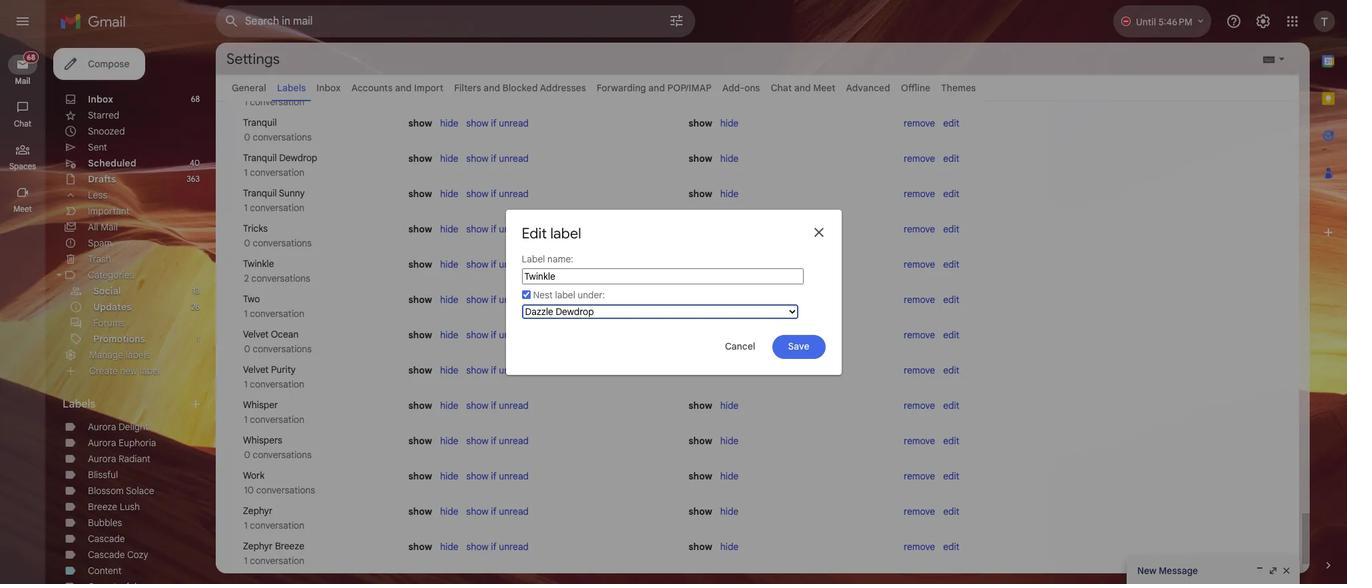 Task type: locate. For each thing, give the bounding box(es) containing it.
unread for tranquil sunny 1 conversation
[[499, 188, 529, 200]]

show if unread link for velvet purity 1 conversation
[[467, 364, 529, 376]]

advanced link
[[846, 82, 891, 94]]

Label name: field
[[522, 268, 804, 284]]

8 remove from the top
[[904, 364, 936, 376]]

0 vertical spatial tranquil
[[243, 117, 277, 129]]

1 down zephyr 1 conversation
[[244, 555, 248, 567]]

and left pop/imap
[[649, 82, 665, 94]]

11 if from the top
[[491, 470, 497, 482]]

0 horizontal spatial chat
[[14, 119, 31, 129]]

aurora down aurora delight link at the bottom of page
[[88, 437, 116, 449]]

5 conversation from the top
[[250, 378, 304, 390]]

inbox link right "labels" link
[[317, 82, 341, 94]]

remove link for twinkle 2 conversations
[[904, 258, 936, 270]]

0 horizontal spatial mail
[[15, 76, 30, 86]]

filters
[[454, 82, 481, 94]]

1 up tranquil sunny 1 conversation
[[244, 167, 248, 179]]

unread for whispers 0 conversations
[[499, 435, 529, 447]]

navigation
[[0, 43, 47, 584]]

show if unread for zephyr 1 conversation
[[467, 506, 529, 518]]

0 up velvet purity 1 conversation
[[244, 343, 250, 355]]

3 show if unread from the top
[[467, 188, 529, 200]]

10 unread from the top
[[499, 435, 529, 447]]

tranquil for tranquil dewdrop
[[243, 152, 277, 164]]

8 edit link from the top
[[943, 364, 960, 376]]

mail down mail, 68 unread messages image
[[15, 76, 30, 86]]

12 edit from the top
[[943, 506, 960, 518]]

conversations up zephyr 1 conversation
[[256, 484, 315, 496]]

1 vertical spatial meet
[[13, 204, 32, 214]]

conversations down the twinkle
[[252, 272, 310, 284]]

3 remove from the top
[[904, 188, 936, 200]]

1 inside zephyr 1 conversation
[[244, 520, 248, 532]]

10 edit link from the top
[[943, 435, 960, 447]]

tranquil inside tranquil dewdrop 1 conversation
[[243, 152, 277, 164]]

show if unread for whisper 1 conversation
[[467, 400, 529, 412]]

1 vertical spatial velvet
[[243, 364, 269, 376]]

remove for work 10 conversations
[[904, 470, 936, 482]]

remove link for whispers 0 conversations
[[904, 435, 936, 447]]

conversations inside tranquil 0 conversations
[[253, 131, 312, 143]]

conversation up the ocean on the bottom of the page
[[250, 308, 304, 320]]

show if unread for twinkle 2 conversations
[[467, 258, 529, 270]]

conversation down whisper
[[250, 414, 304, 426]]

conversation up sunny
[[250, 167, 304, 179]]

11 show if unread link from the top
[[467, 470, 529, 482]]

mail inside the important all mail spam trash
[[101, 221, 118, 233]]

labels heading
[[63, 398, 189, 411]]

0 horizontal spatial labels
[[63, 398, 96, 411]]

1 0 from the top
[[244, 131, 250, 143]]

unread for velvet purity 1 conversation
[[499, 364, 529, 376]]

chat down mail 'heading'
[[14, 119, 31, 129]]

1 vertical spatial labels
[[63, 398, 96, 411]]

4 unread from the top
[[499, 223, 529, 235]]

show if unread link for velvet ocean 0 conversations
[[467, 329, 529, 341]]

zephyr inside zephyr 1 conversation
[[243, 505, 273, 517]]

4 if from the top
[[491, 223, 497, 235]]

label right nest
[[555, 289, 575, 301]]

remove for velvet ocean 0 conversations
[[904, 329, 936, 341]]

all mail link
[[88, 221, 118, 233]]

1 cascade from the top
[[88, 533, 125, 545]]

conversation inside "two 1 conversation"
[[250, 308, 304, 320]]

labels down create on the left bottom
[[63, 398, 96, 411]]

sunny
[[279, 187, 305, 199]]

edit for velvet purity 1 conversation
[[943, 364, 960, 376]]

pop/imap
[[668, 82, 712, 94]]

1 down whisper
[[244, 414, 248, 426]]

import
[[414, 82, 444, 94]]

edit for tranquil dewdrop 1 conversation
[[943, 153, 960, 165]]

show if unread for tranquil 0 conversations
[[467, 117, 529, 129]]

tranquil left sunny
[[243, 187, 277, 199]]

velvet for conversations
[[243, 328, 269, 340]]

2 if from the top
[[491, 153, 497, 165]]

Nest label under: checkbox
[[522, 291, 531, 299]]

and
[[395, 82, 412, 94], [484, 82, 500, 94], [649, 82, 665, 94], [794, 82, 811, 94]]

edit
[[522, 224, 547, 242]]

chat for chat
[[14, 119, 31, 129]]

show if unread link for whisper 1 conversation
[[467, 400, 529, 412]]

show if unread link for twinkle 2 conversations
[[467, 258, 529, 270]]

and right filters
[[484, 82, 500, 94]]

labels up 1 conversation
[[277, 82, 306, 94]]

show if unread link for work 10 conversations
[[467, 470, 529, 482]]

1 zephyr from the top
[[243, 505, 273, 517]]

velvet left the ocean on the bottom of the page
[[243, 328, 269, 340]]

chat
[[771, 82, 792, 94], [14, 119, 31, 129]]

remove for velvet purity 1 conversation
[[904, 364, 936, 376]]

12 edit link from the top
[[943, 506, 960, 518]]

euphoria
[[119, 437, 156, 449]]

label down labels
[[140, 365, 160, 377]]

4 remove from the top
[[904, 223, 936, 235]]

velvet for conversation
[[243, 364, 269, 376]]

4 show if unread link from the top
[[467, 223, 529, 235]]

10 if from the top
[[491, 435, 497, 447]]

edit link for velvet ocean 0 conversations
[[943, 329, 960, 341]]

cancel button
[[714, 335, 767, 359]]

0 horizontal spatial breeze
[[88, 501, 117, 513]]

68
[[191, 94, 200, 104]]

velvet left purity on the bottom left of page
[[243, 364, 269, 376]]

tranquil inside tranquil 0 conversations
[[243, 117, 277, 129]]

3 remove link from the top
[[904, 188, 936, 200]]

1 horizontal spatial meet
[[813, 82, 836, 94]]

0 vertical spatial cascade
[[88, 533, 125, 545]]

conversations down the ocean on the bottom of the page
[[253, 343, 312, 355]]

7 edit from the top
[[943, 329, 960, 341]]

12 show if unread from the top
[[467, 506, 529, 518]]

7 conversation from the top
[[250, 520, 304, 532]]

1 horizontal spatial labels
[[277, 82, 306, 94]]

3 edit from the top
[[943, 188, 960, 200]]

0 vertical spatial aurora
[[88, 421, 116, 433]]

inbox link up starred
[[88, 93, 113, 105]]

edit link
[[943, 117, 960, 129], [943, 153, 960, 165], [943, 188, 960, 200], [943, 223, 960, 235], [943, 258, 960, 270], [943, 294, 960, 306], [943, 329, 960, 341], [943, 364, 960, 376], [943, 400, 960, 412], [943, 435, 960, 447], [943, 470, 960, 482], [943, 506, 960, 518], [943, 541, 960, 553]]

remove for zephyr breeze 1 conversation
[[904, 541, 936, 553]]

inbox right "labels" link
[[317, 82, 341, 94]]

zephyr for 1
[[243, 540, 273, 552]]

5 show if unread from the top
[[467, 258, 529, 270]]

velvet
[[243, 328, 269, 340], [243, 364, 269, 376]]

dewdrop
[[279, 152, 317, 164]]

conversations for tranquil
[[253, 131, 312, 143]]

label
[[551, 224, 581, 242], [555, 289, 575, 301], [140, 365, 160, 377]]

forums link
[[93, 317, 125, 329]]

important
[[88, 205, 130, 217]]

2 0 from the top
[[244, 237, 250, 249]]

if for whisper 1 conversation
[[491, 400, 497, 412]]

lush
[[120, 501, 140, 513]]

2 vertical spatial label
[[140, 365, 160, 377]]

save button
[[772, 335, 826, 359]]

tranquil down 1 conversation
[[243, 117, 277, 129]]

cascade down cascade link
[[88, 549, 125, 561]]

3 tranquil from the top
[[243, 187, 277, 199]]

1 inside whisper 1 conversation
[[244, 414, 248, 426]]

add-ons link
[[723, 82, 760, 94]]

less
[[88, 189, 107, 201]]

1 show if unread from the top
[[467, 117, 529, 129]]

edit link for twinkle 2 conversations
[[943, 258, 960, 270]]

2 remove from the top
[[904, 153, 936, 165]]

0 inside whispers 0 conversations
[[244, 449, 250, 461]]

2 velvet from the top
[[243, 364, 269, 376]]

zephyr inside zephyr breeze 1 conversation
[[243, 540, 273, 552]]

aurora radiant link
[[88, 453, 150, 465]]

26
[[191, 302, 200, 312]]

1 unread from the top
[[499, 117, 529, 129]]

chat right ons
[[771, 82, 792, 94]]

show if unread link for tranquil sunny 1 conversation
[[467, 188, 529, 200]]

10 remove from the top
[[904, 435, 936, 447]]

0 vertical spatial zephyr
[[243, 505, 273, 517]]

1 velvet from the top
[[243, 328, 269, 340]]

conversations inside work 10 conversations
[[256, 484, 315, 496]]

3 conversation from the top
[[250, 202, 304, 214]]

unread for work 10 conversations
[[499, 470, 529, 482]]

5 unread from the top
[[499, 258, 529, 270]]

2 conversation from the top
[[250, 167, 304, 179]]

13 remove link from the top
[[904, 541, 936, 553]]

zephyr
[[243, 505, 273, 517], [243, 540, 273, 552]]

1 horizontal spatial breeze
[[275, 540, 304, 552]]

1
[[244, 96, 248, 108], [244, 167, 248, 179], [244, 202, 248, 214], [244, 308, 248, 320], [197, 334, 200, 344], [244, 378, 248, 390], [244, 414, 248, 426], [244, 520, 248, 532], [244, 555, 248, 567]]

11 remove link from the top
[[904, 470, 936, 482]]

promotions
[[93, 333, 145, 345]]

filters and blocked addresses link
[[454, 82, 586, 94]]

show if unread link for tranquil dewdrop 1 conversation
[[467, 153, 529, 165]]

remove for tranquil 0 conversations
[[904, 117, 936, 129]]

2 edit from the top
[[943, 153, 960, 165]]

tab list
[[1310, 43, 1348, 536]]

6 conversation from the top
[[250, 414, 304, 426]]

2 vertical spatial tranquil
[[243, 187, 277, 199]]

advanced
[[846, 82, 891, 94]]

6 show if unread from the top
[[467, 294, 529, 306]]

1 horizontal spatial inbox link
[[317, 82, 341, 94]]

mail heading
[[0, 76, 45, 87]]

remove link for zephyr breeze 1 conversation
[[904, 541, 936, 553]]

4 remove link from the top
[[904, 223, 936, 235]]

whispers 0 conversations
[[242, 434, 312, 461]]

11 unread from the top
[[499, 470, 529, 482]]

11 remove from the top
[[904, 470, 936, 482]]

promotions link
[[93, 333, 145, 345]]

7 show if unread from the top
[[467, 329, 529, 341]]

0 down the tricks
[[244, 237, 250, 249]]

0 down whispers at the bottom left of page
[[244, 449, 250, 461]]

accounts and import
[[352, 82, 444, 94]]

6 edit link from the top
[[943, 294, 960, 306]]

social
[[93, 285, 121, 297]]

remove link for tricks 0 conversations
[[904, 223, 936, 235]]

edit for whisper 1 conversation
[[943, 400, 960, 412]]

aurora
[[88, 421, 116, 433], [88, 437, 116, 449], [88, 453, 116, 465]]

conversations inside twinkle 2 conversations
[[252, 272, 310, 284]]

10 remove link from the top
[[904, 435, 936, 447]]

4 0 from the top
[[244, 449, 250, 461]]

Search in mail search field
[[216, 5, 695, 37]]

cascade down bubbles
[[88, 533, 125, 545]]

zephyr down the '10'
[[243, 505, 273, 517]]

labels
[[277, 82, 306, 94], [63, 398, 96, 411]]

10 show if unread link from the top
[[467, 435, 529, 447]]

1 inside tranquil dewdrop 1 conversation
[[244, 167, 248, 179]]

under:
[[578, 289, 605, 301]]

9 unread from the top
[[499, 400, 529, 412]]

13 show if unread link from the top
[[467, 541, 529, 553]]

breeze down zephyr 1 conversation
[[275, 540, 304, 552]]

0 vertical spatial mail
[[15, 76, 30, 86]]

0 vertical spatial velvet
[[243, 328, 269, 340]]

conversations up twinkle 2 conversations
[[253, 237, 312, 249]]

accounts and import link
[[352, 82, 444, 94]]

conversations inside whispers 0 conversations
[[253, 449, 312, 461]]

inbox up starred
[[88, 93, 113, 105]]

breeze
[[88, 501, 117, 513], [275, 540, 304, 552]]

compose button
[[53, 48, 146, 80]]

meet left advanced link
[[813, 82, 836, 94]]

0 vertical spatial labels
[[277, 82, 306, 94]]

edit link for tranquil dewdrop 1 conversation
[[943, 153, 960, 165]]

labels link
[[277, 82, 306, 94]]

show if unread for work 10 conversations
[[467, 470, 529, 482]]

mail down important link
[[101, 221, 118, 233]]

0
[[244, 131, 250, 143], [244, 237, 250, 249], [244, 343, 250, 355], [244, 449, 250, 461]]

show if unread link for tranquil 0 conversations
[[467, 117, 529, 129]]

conversation down purity on the bottom left of page
[[250, 378, 304, 390]]

edit for velvet ocean 0 conversations
[[943, 329, 960, 341]]

9 remove link from the top
[[904, 400, 936, 412]]

and for forwarding
[[649, 82, 665, 94]]

2 vertical spatial aurora
[[88, 453, 116, 465]]

velvet ocean 0 conversations
[[242, 328, 312, 355]]

labels
[[126, 349, 150, 361]]

1 vertical spatial breeze
[[275, 540, 304, 552]]

show if unread link
[[467, 117, 529, 129], [467, 153, 529, 165], [467, 188, 529, 200], [467, 223, 529, 235], [467, 258, 529, 270], [467, 294, 529, 306], [467, 329, 529, 341], [467, 364, 529, 376], [467, 400, 529, 412], [467, 435, 529, 447], [467, 470, 529, 482], [467, 506, 529, 518], [467, 541, 529, 553]]

1 horizontal spatial mail
[[101, 221, 118, 233]]

7 edit link from the top
[[943, 329, 960, 341]]

forwarding and pop/imap
[[597, 82, 712, 94]]

1 edit from the top
[[943, 117, 960, 129]]

updates link
[[93, 301, 131, 313]]

0 horizontal spatial meet
[[13, 204, 32, 214]]

themes
[[941, 82, 976, 94]]

edit for tranquil 0 conversations
[[943, 117, 960, 129]]

tranquil down tranquil 0 conversations
[[243, 152, 277, 164]]

if for tricks 0 conversations
[[491, 223, 497, 235]]

conversation down sunny
[[250, 202, 304, 214]]

remove for twinkle 2 conversations
[[904, 258, 936, 270]]

2 tranquil from the top
[[243, 152, 277, 164]]

1 edit link from the top
[[943, 117, 960, 129]]

manage labels link
[[89, 349, 150, 361]]

aurora up blissful on the bottom of the page
[[88, 453, 116, 465]]

inbox link
[[317, 82, 341, 94], [88, 93, 113, 105]]

0 vertical spatial breeze
[[88, 501, 117, 513]]

0 inside velvet ocean 0 conversations
[[244, 343, 250, 355]]

6 remove from the top
[[904, 294, 936, 306]]

10 edit from the top
[[943, 435, 960, 447]]

if for twinkle 2 conversations
[[491, 258, 497, 270]]

4 conversation from the top
[[250, 308, 304, 320]]

1 down the '10'
[[244, 520, 248, 532]]

6 remove link from the top
[[904, 294, 936, 306]]

2
[[244, 272, 249, 284]]

chat inside heading
[[14, 119, 31, 129]]

conversations for twinkle
[[252, 272, 310, 284]]

12 if from the top
[[491, 506, 497, 518]]

1 if from the top
[[491, 117, 497, 129]]

sent
[[88, 141, 107, 153]]

conversation down zephyr 1 conversation
[[250, 555, 304, 567]]

zephyr breeze 1 conversation
[[242, 540, 304, 567]]

ons
[[745, 82, 760, 94]]

nest label under:
[[533, 289, 605, 301]]

0 for whispers 0 conversations
[[244, 449, 250, 461]]

1 show if unread link from the top
[[467, 117, 529, 129]]

breeze up bubbles
[[88, 501, 117, 513]]

9 show if unread from the top
[[467, 400, 529, 412]]

1 vertical spatial mail
[[101, 221, 118, 233]]

10
[[244, 484, 254, 496]]

mail, 68 unread messages image
[[22, 55, 37, 67]]

conversations up dewdrop
[[253, 131, 312, 143]]

conversation down "labels" link
[[250, 96, 304, 108]]

1 inside "two 1 conversation"
[[244, 308, 248, 320]]

0 vertical spatial meet
[[813, 82, 836, 94]]

8 show if unread link from the top
[[467, 364, 529, 376]]

categories link
[[88, 269, 134, 281]]

3 and from the left
[[649, 82, 665, 94]]

if
[[491, 117, 497, 129], [491, 153, 497, 165], [491, 188, 497, 200], [491, 223, 497, 235], [491, 258, 497, 270], [491, 294, 497, 306], [491, 329, 497, 341], [491, 364, 497, 376], [491, 400, 497, 412], [491, 435, 497, 447], [491, 470, 497, 482], [491, 506, 497, 518], [491, 541, 497, 553]]

hide
[[440, 117, 459, 129], [721, 117, 739, 129], [440, 153, 459, 165], [721, 153, 739, 165], [440, 188, 459, 200], [721, 188, 739, 200], [440, 223, 459, 235], [440, 258, 459, 270], [721, 258, 739, 270], [440, 294, 459, 306], [721, 294, 739, 306], [440, 329, 459, 341], [721, 329, 739, 341], [440, 364, 459, 376], [721, 364, 739, 376], [440, 400, 459, 412], [721, 400, 739, 412], [440, 435, 459, 447], [721, 435, 739, 447], [440, 470, 459, 482], [721, 470, 739, 482], [440, 506, 459, 518], [721, 506, 739, 518], [440, 541, 459, 553], [721, 541, 739, 553]]

7 show if unread link from the top
[[467, 329, 529, 341]]

1 horizontal spatial chat
[[771, 82, 792, 94]]

whispers
[[243, 434, 282, 446]]

5 edit from the top
[[943, 258, 960, 270]]

zephyr down zephyr 1 conversation
[[243, 540, 273, 552]]

4 and from the left
[[794, 82, 811, 94]]

label up name:
[[551, 224, 581, 242]]

3 if from the top
[[491, 188, 497, 200]]

8 if from the top
[[491, 364, 497, 376]]

show if unread
[[467, 117, 529, 129], [467, 153, 529, 165], [467, 188, 529, 200], [467, 223, 529, 235], [467, 258, 529, 270], [467, 294, 529, 306], [467, 329, 529, 341], [467, 364, 529, 376], [467, 400, 529, 412], [467, 435, 529, 447], [467, 470, 529, 482], [467, 506, 529, 518], [467, 541, 529, 553]]

13 edit link from the top
[[943, 541, 960, 553]]

2 remove link from the top
[[904, 153, 936, 165]]

blossom
[[88, 485, 124, 497]]

snoozed link
[[88, 125, 125, 137]]

1 vertical spatial zephyr
[[243, 540, 273, 552]]

3 unread from the top
[[499, 188, 529, 200]]

2 aurora from the top
[[88, 437, 116, 449]]

remove link for zephyr 1 conversation
[[904, 506, 936, 518]]

zephyr 1 conversation
[[242, 505, 304, 532]]

chat heading
[[0, 119, 45, 129]]

velvet inside velvet purity 1 conversation
[[243, 364, 269, 376]]

remove link for tranquil sunny 1 conversation
[[904, 188, 936, 200]]

2 show if unread from the top
[[467, 153, 529, 165]]

new
[[120, 365, 137, 377]]

solace
[[126, 485, 154, 497]]

tranquil
[[243, 117, 277, 129], [243, 152, 277, 164], [243, 187, 277, 199]]

1 up whisper
[[244, 378, 248, 390]]

3 edit link from the top
[[943, 188, 960, 200]]

and left import
[[395, 82, 412, 94]]

13
[[193, 286, 200, 296]]

0 inside tricks 0 conversations
[[244, 237, 250, 249]]

edit label alert dialog
[[506, 209, 842, 375]]

meet down spaces heading
[[13, 204, 32, 214]]

aurora delight link
[[88, 421, 148, 433]]

10 show if unread from the top
[[467, 435, 529, 447]]

show if unread for whispers 0 conversations
[[467, 435, 529, 447]]

0 vertical spatial label
[[551, 224, 581, 242]]

2 unread from the top
[[499, 153, 529, 165]]

11 edit link from the top
[[943, 470, 960, 482]]

offline link
[[901, 82, 931, 94]]

unread
[[499, 117, 529, 129], [499, 153, 529, 165], [499, 188, 529, 200], [499, 223, 529, 235], [499, 258, 529, 270], [499, 294, 529, 306], [499, 329, 529, 341], [499, 364, 529, 376], [499, 400, 529, 412], [499, 435, 529, 447], [499, 470, 529, 482], [499, 506, 529, 518], [499, 541, 529, 553]]

edit for zephyr 1 conversation
[[943, 506, 960, 518]]

0 inside tranquil 0 conversations
[[244, 131, 250, 143]]

velvet inside velvet ocean 0 conversations
[[243, 328, 269, 340]]

meet heading
[[0, 204, 45, 214]]

1 vertical spatial tranquil
[[243, 152, 277, 164]]

13 remove from the top
[[904, 541, 936, 553]]

5 edit link from the top
[[943, 258, 960, 270]]

1 down two
[[244, 308, 248, 320]]

8 unread from the top
[[499, 364, 529, 376]]

blocked
[[503, 82, 538, 94]]

1 remove from the top
[[904, 117, 936, 129]]

5 remove from the top
[[904, 258, 936, 270]]

remove link for tranquil dewdrop 1 conversation
[[904, 153, 936, 165]]

hide link
[[440, 117, 459, 129], [721, 117, 739, 129], [440, 153, 459, 165], [721, 153, 739, 165], [440, 188, 459, 200], [721, 188, 739, 200], [440, 223, 459, 235], [440, 258, 459, 270], [721, 258, 739, 270], [440, 294, 459, 306], [721, 294, 739, 306], [440, 329, 459, 341], [721, 329, 739, 341], [440, 364, 459, 376], [721, 364, 739, 376], [440, 400, 459, 412], [721, 400, 739, 412], [440, 435, 459, 447], [721, 435, 739, 447], [440, 470, 459, 482], [721, 470, 739, 482], [440, 506, 459, 518], [721, 506, 739, 518], [440, 541, 459, 553], [721, 541, 739, 553]]

tranquil inside tranquil sunny 1 conversation
[[243, 187, 277, 199]]

conversations down whispers at the bottom left of page
[[253, 449, 312, 461]]

1 vertical spatial chat
[[14, 119, 31, 129]]

and right ons
[[794, 82, 811, 94]]

2 zephyr from the top
[[243, 540, 273, 552]]

13 show if unread from the top
[[467, 541, 529, 553]]

if for tranquil dewdrop 1 conversation
[[491, 153, 497, 165]]

1 vertical spatial cascade
[[88, 549, 125, 561]]

conversations inside tricks 0 conversations
[[253, 237, 312, 249]]

conversation up zephyr breeze 1 conversation
[[250, 520, 304, 532]]

2 edit link from the top
[[943, 153, 960, 165]]

aurora up aurora euphoria link
[[88, 421, 116, 433]]

9 remove from the top
[[904, 400, 936, 412]]

8 conversation from the top
[[250, 555, 304, 567]]

6 if from the top
[[491, 294, 497, 306]]

conversation inside whisper 1 conversation
[[250, 414, 304, 426]]

12 remove link from the top
[[904, 506, 936, 518]]

5 if from the top
[[491, 258, 497, 270]]

remove for tricks 0 conversations
[[904, 223, 936, 235]]

1 up the tricks
[[244, 202, 248, 214]]

edit for tricks 0 conversations
[[943, 223, 960, 235]]

1 vertical spatial label
[[555, 289, 575, 301]]

7 unread from the top
[[499, 329, 529, 341]]

3 show if unread link from the top
[[467, 188, 529, 200]]

tricks
[[243, 222, 268, 234]]

9 edit from the top
[[943, 400, 960, 412]]

cascade link
[[88, 533, 125, 545]]

0 vertical spatial chat
[[771, 82, 792, 94]]

important link
[[88, 205, 130, 217]]

chat and meet
[[771, 82, 836, 94]]

0 up tranquil dewdrop 1 conversation
[[244, 131, 250, 143]]

show if unread for two 1 conversation
[[467, 294, 529, 306]]

1 vertical spatial aurora
[[88, 437, 116, 449]]



Task type: describe. For each thing, give the bounding box(es) containing it.
updates
[[93, 301, 131, 313]]

unread for tranquil 0 conversations
[[499, 117, 529, 129]]

offline
[[901, 82, 931, 94]]

0 for tranquil 0 conversations
[[244, 131, 250, 143]]

save
[[788, 341, 810, 353]]

label for edit
[[551, 224, 581, 242]]

edit for work 10 conversations
[[943, 470, 960, 482]]

compose
[[88, 58, 130, 70]]

categories
[[88, 269, 134, 281]]

forums
[[93, 317, 125, 329]]

show if unread link for tricks 0 conversations
[[467, 223, 529, 235]]

edit label
[[522, 224, 581, 242]]

if for two 1 conversation
[[491, 294, 497, 306]]

unread for zephyr breeze 1 conversation
[[499, 541, 529, 553]]

tricks 0 conversations
[[242, 222, 312, 249]]

unread for twinkle 2 conversations
[[499, 258, 529, 270]]

main menu image
[[15, 13, 31, 29]]

general
[[232, 82, 266, 94]]

remove for tranquil dewdrop 1 conversation
[[904, 153, 936, 165]]

aurora delight aurora euphoria aurora radiant blissful blossom solace breeze lush bubbles cascade cascade cozy
[[88, 421, 156, 561]]

content link
[[88, 565, 122, 577]]

label name:
[[522, 253, 573, 265]]

themes link
[[941, 82, 976, 94]]

two 1 conversation
[[242, 293, 304, 320]]

remove for zephyr 1 conversation
[[904, 506, 936, 518]]

tranquil sunny 1 conversation
[[242, 187, 305, 214]]

edit for whispers 0 conversations
[[943, 435, 960, 447]]

conversation inside tranquil dewdrop 1 conversation
[[250, 167, 304, 179]]

3 aurora from the top
[[88, 453, 116, 465]]

edit for tranquil sunny 1 conversation
[[943, 188, 960, 200]]

manage
[[89, 349, 123, 361]]

1 aurora from the top
[[88, 421, 116, 433]]

labels for "labels" link
[[277, 82, 306, 94]]

settings image
[[1256, 13, 1272, 29]]

show if unread link for zephyr breeze 1 conversation
[[467, 541, 529, 553]]

all
[[88, 221, 98, 233]]

spaces
[[9, 161, 36, 171]]

unread for two 1 conversation
[[499, 294, 529, 306]]

if for tranquil sunny 1 conversation
[[491, 188, 497, 200]]

cozy
[[127, 549, 148, 561]]

blissful
[[88, 469, 118, 481]]

0 horizontal spatial inbox
[[88, 93, 113, 105]]

add-ons
[[723, 82, 760, 94]]

conversations for whispers
[[253, 449, 312, 461]]

remove for whisper 1 conversation
[[904, 400, 936, 412]]

edit link for zephyr 1 conversation
[[943, 506, 960, 518]]

1 horizontal spatial inbox
[[317, 82, 341, 94]]

search in mail image
[[220, 9, 244, 33]]

tranquil for tranquil
[[243, 117, 277, 129]]

mail inside 'heading'
[[15, 76, 30, 86]]

snoozed
[[88, 125, 125, 137]]

conversations for tricks
[[253, 237, 312, 249]]

remove link for velvet purity 1 conversation
[[904, 364, 936, 376]]

if for zephyr breeze 1 conversation
[[491, 541, 497, 553]]

bubbles link
[[88, 517, 122, 529]]

name:
[[548, 253, 573, 265]]

radiant
[[119, 453, 150, 465]]

trash link
[[88, 253, 111, 265]]

work 10 conversations
[[242, 470, 315, 496]]

1 inside zephyr breeze 1 conversation
[[244, 555, 248, 567]]

zephyr for conversation
[[243, 505, 273, 517]]

if for tranquil 0 conversations
[[491, 117, 497, 129]]

0 horizontal spatial inbox link
[[88, 93, 113, 105]]

0 for tricks 0 conversations
[[244, 237, 250, 249]]

purity
[[271, 364, 296, 376]]

show if unread link for zephyr 1 conversation
[[467, 506, 529, 518]]

drafts link
[[88, 173, 116, 185]]

and for filters
[[484, 82, 500, 94]]

tranquil 0 conversations
[[242, 117, 312, 143]]

if for zephyr 1 conversation
[[491, 506, 497, 518]]

breeze inside aurora delight aurora euphoria aurora radiant blissful blossom solace breeze lush bubbles cascade cascade cozy
[[88, 501, 117, 513]]

spaces heading
[[0, 161, 45, 172]]

remove for two 1 conversation
[[904, 294, 936, 306]]

breeze inside zephyr breeze 1 conversation
[[275, 540, 304, 552]]

chat for chat and meet
[[771, 82, 792, 94]]

edit link for zephyr breeze 1 conversation
[[943, 541, 960, 553]]

tranquil for tranquil sunny
[[243, 187, 277, 199]]

create
[[89, 365, 118, 377]]

if for velvet purity 1 conversation
[[491, 364, 497, 376]]

cancel
[[725, 341, 756, 353]]

important all mail spam trash
[[88, 205, 130, 265]]

conversation inside zephyr 1 conversation
[[250, 520, 304, 532]]

edit for zephyr breeze 1 conversation
[[943, 541, 960, 553]]

meet inside heading
[[13, 204, 32, 214]]

trash
[[88, 253, 111, 265]]

label inside manage labels create new label
[[140, 365, 160, 377]]

whisper 1 conversation
[[242, 399, 304, 426]]

general link
[[232, 82, 266, 94]]

show if unread for tranquil sunny 1 conversation
[[467, 188, 529, 200]]

cascade cozy link
[[88, 549, 148, 561]]

edit link for tranquil 0 conversations
[[943, 117, 960, 129]]

edit link for tranquil sunny 1 conversation
[[943, 188, 960, 200]]

chat and meet link
[[771, 82, 836, 94]]

whisper
[[243, 399, 278, 411]]

blissful link
[[88, 469, 118, 481]]

363
[[187, 174, 200, 184]]

edit link for whispers 0 conversations
[[943, 435, 960, 447]]

unread for zephyr 1 conversation
[[499, 506, 529, 518]]

1 inside velvet purity 1 conversation
[[244, 378, 248, 390]]

advanced search options image
[[663, 7, 690, 34]]

if for whispers 0 conversations
[[491, 435, 497, 447]]

create new label link
[[89, 365, 160, 377]]

social link
[[93, 285, 121, 297]]

sent link
[[88, 141, 107, 153]]

forwarding and pop/imap link
[[597, 82, 712, 94]]

less button
[[53, 187, 208, 203]]

label for nest
[[555, 289, 575, 301]]

drafts
[[88, 173, 116, 185]]

and for chat
[[794, 82, 811, 94]]

if for velvet ocean 0 conversations
[[491, 329, 497, 341]]

conversations for work
[[256, 484, 315, 496]]

and for accounts
[[395, 82, 412, 94]]

show if unread for tranquil dewdrop 1 conversation
[[467, 153, 529, 165]]

tranquil dewdrop 1 conversation
[[242, 152, 317, 179]]

2 cascade from the top
[[88, 549, 125, 561]]

1 down '26'
[[197, 334, 200, 344]]

content
[[88, 565, 122, 577]]

add-
[[723, 82, 745, 94]]

1 conversation from the top
[[250, 96, 304, 108]]

remove link for tranquil 0 conversations
[[904, 117, 936, 129]]

remove link for velvet ocean 0 conversations
[[904, 329, 936, 341]]

addresses
[[540, 82, 586, 94]]

edit link for whisper 1 conversation
[[943, 400, 960, 412]]

edit link for velvet purity 1 conversation
[[943, 364, 960, 376]]

edit link for tricks 0 conversations
[[943, 223, 960, 235]]

conversation inside tranquil sunny 1 conversation
[[250, 202, 304, 214]]

unread for velvet ocean 0 conversations
[[499, 329, 529, 341]]

settings
[[226, 50, 280, 68]]

work
[[243, 470, 265, 482]]

1 inside tranquil sunny 1 conversation
[[244, 202, 248, 214]]

conversation inside zephyr breeze 1 conversation
[[250, 555, 304, 567]]

unread for tricks 0 conversations
[[499, 223, 529, 235]]

blossom solace link
[[88, 485, 154, 497]]

edit link for work 10 conversations
[[943, 470, 960, 482]]

remove link for work 10 conversations
[[904, 470, 936, 482]]

edit for two 1 conversation
[[943, 294, 960, 306]]

show if unread for velvet ocean 0 conversations
[[467, 329, 529, 341]]

unread for whisper 1 conversation
[[499, 400, 529, 412]]

remove for whispers 0 conversations
[[904, 435, 936, 447]]

edit label heading
[[522, 224, 581, 242]]

twinkle
[[243, 258, 274, 270]]

unread for tranquil dewdrop 1 conversation
[[499, 153, 529, 165]]

conversation inside velvet purity 1 conversation
[[250, 378, 304, 390]]

manage labels create new label
[[89, 349, 160, 377]]

twinkle 2 conversations
[[242, 258, 310, 284]]

conversations inside velvet ocean 0 conversations
[[253, 343, 312, 355]]

bubbles
[[88, 517, 122, 529]]

scheduled link
[[88, 157, 136, 169]]

40
[[190, 158, 200, 168]]

label
[[522, 253, 545, 265]]

edit link for two 1 conversation
[[943, 294, 960, 306]]

spam
[[88, 237, 112, 249]]

show if unread link for two 1 conversation
[[467, 294, 529, 306]]

show if unread link for whispers 0 conversations
[[467, 435, 529, 447]]

navigation containing mail
[[0, 43, 47, 584]]

spam link
[[88, 237, 112, 249]]

1 down general link
[[244, 96, 248, 108]]

show if unread for velvet purity 1 conversation
[[467, 364, 529, 376]]

filters and blocked addresses
[[454, 82, 586, 94]]

labels for labels 'heading'
[[63, 398, 96, 411]]

starred link
[[88, 109, 119, 121]]

velvet purity 1 conversation
[[242, 364, 304, 390]]

if for work 10 conversations
[[491, 470, 497, 482]]



Task type: vqa. For each thing, say whether or not it's contained in the screenshot.
THE BLISSFUL
yes



